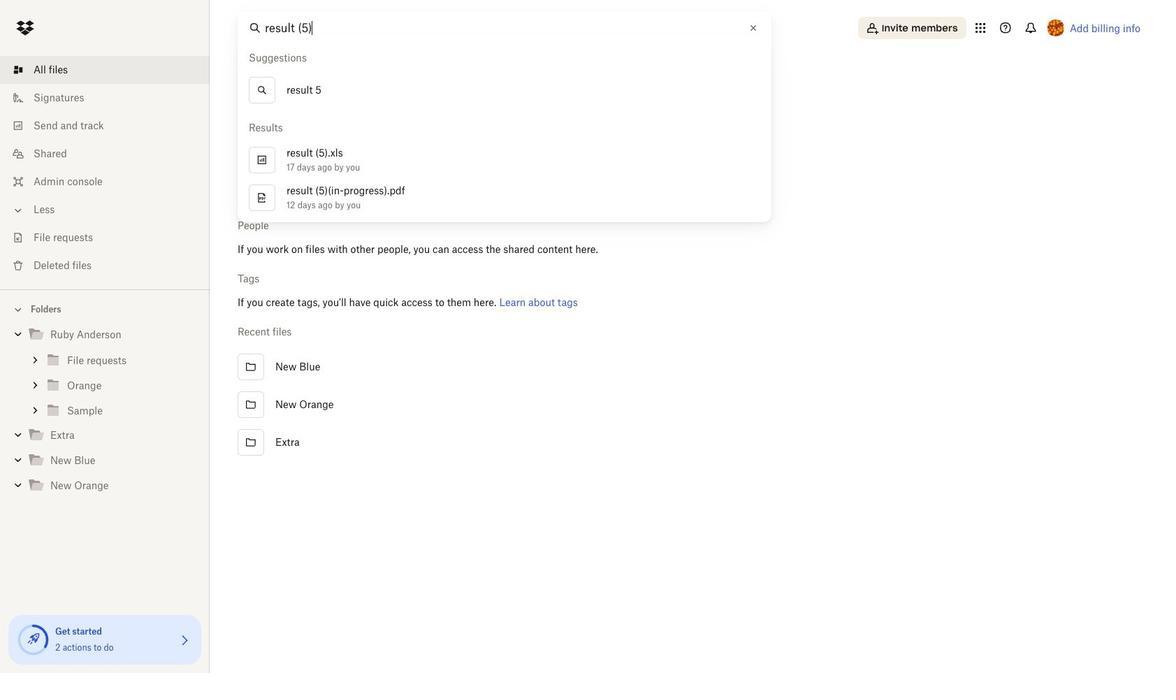 Task type: describe. For each thing, give the bounding box(es) containing it.
1 option from the top
[[232, 129, 1152, 166]]

5 option from the top
[[232, 424, 1152, 461]]

4 option from the top
[[232, 386, 1152, 424]]

dropbox image
[[11, 14, 39, 42]]

1 group from the top
[[0, 319, 210, 509]]

result (5)(in-progress).pdf option
[[238, 179, 772, 217]]



Task type: vqa. For each thing, say whether or not it's contained in the screenshot.
The Result (5).Xls option
yes



Task type: locate. For each thing, give the bounding box(es) containing it.
account menu image
[[1048, 20, 1064, 36]]

3 option from the top
[[232, 348, 1152, 386]]

result (5).xls option
[[238, 141, 772, 179]]

search for result 5 option
[[238, 71, 772, 109]]

list
[[0, 48, 210, 289]]

Search in folder "Dropbox" text field
[[265, 20, 742, 36]]

2 group from the top
[[0, 347, 210, 423]]

list item
[[0, 56, 210, 84]]

less image
[[11, 203, 25, 217]]

2 option from the top
[[232, 166, 1152, 204]]

list box
[[238, 45, 772, 217]]

group
[[0, 319, 210, 509], [0, 347, 210, 423]]

option
[[232, 129, 1152, 166], [232, 166, 1152, 204], [232, 348, 1152, 386], [232, 386, 1152, 424], [232, 424, 1152, 461]]



